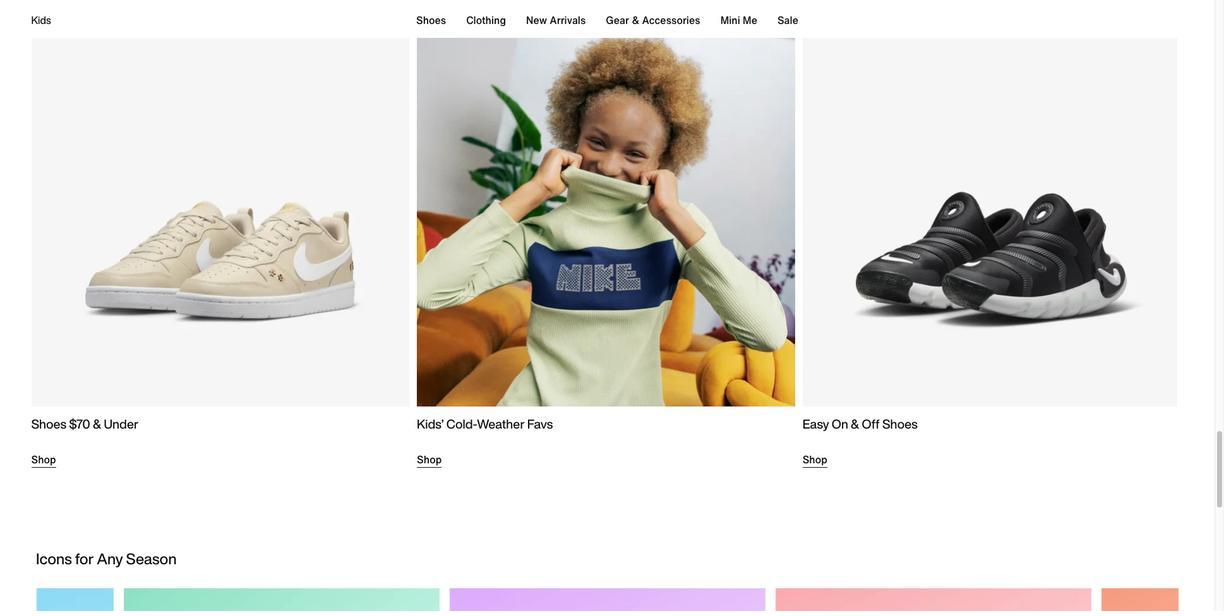 Task type: locate. For each thing, give the bounding box(es) containing it.
0 horizontal spatial shop
[[31, 452, 56, 468]]

clothing
[[466, 13, 506, 28]]

kids'
[[417, 415, 444, 434]]

0 horizontal spatial shoes
[[31, 415, 66, 434]]

1 nike kids shoes, clothing, and accessories. nike.com image from the left
[[31, 29, 409, 469]]

shop for shoes
[[31, 452, 56, 468]]

under
[[104, 415, 139, 434]]

0 horizontal spatial shop link
[[31, 452, 56, 468]]

0 horizontal spatial &
[[93, 415, 101, 434]]

& for easy on & off shoes
[[851, 415, 860, 434]]

shop link down easy
[[803, 452, 827, 468]]

secondary element
[[31, 0, 1184, 38]]

3 shop from the left
[[803, 452, 827, 468]]

2 horizontal spatial &
[[851, 415, 860, 434]]

2 horizontal spatial shop link
[[803, 452, 827, 468]]

gear
[[606, 13, 629, 28]]

2 shop from the left
[[417, 452, 442, 468]]

& right gear
[[632, 13, 640, 28]]

menu containing shoes
[[416, 10, 799, 30]]

shop link down shoes $70 & under
[[31, 452, 56, 468]]

shoes left clothing menu item
[[416, 13, 446, 28]]

shoes
[[416, 13, 446, 28], [31, 415, 66, 434], [883, 415, 918, 434]]

gear & accessories link
[[606, 10, 700, 30]]

2 nike kids shoes, clothing, and accessories. nike.com image from the left
[[417, 29, 795, 469]]

shoes right off
[[883, 415, 918, 434]]

3 shop link from the left
[[803, 452, 827, 468]]

menu
[[416, 10, 799, 30]]

1 horizontal spatial shoes
[[416, 13, 446, 28]]

gear & accessories
[[606, 13, 700, 28]]

on
[[832, 415, 848, 434]]

2 horizontal spatial shop
[[803, 452, 827, 468]]

arrivals
[[550, 13, 586, 28]]

accessories
[[642, 13, 700, 28]]

1 shop link from the left
[[31, 452, 56, 468]]

icons
[[36, 548, 72, 571]]

shop link down kids'
[[417, 452, 442, 468]]

shoes inside secondary element
[[416, 13, 446, 28]]

1 horizontal spatial &
[[632, 13, 640, 28]]

0 horizontal spatial nike kids shoes, clothing, and accessories. nike.com image
[[31, 29, 409, 469]]

kids
[[31, 13, 51, 28]]

2 shop link from the left
[[417, 452, 442, 468]]

1 horizontal spatial nike kids shoes, clothing, and accessories. nike.com image
[[417, 29, 795, 469]]

1 horizontal spatial shop link
[[417, 452, 442, 468]]

sale link
[[778, 10, 799, 30]]

2 horizontal spatial nike kids shoes, clothing, and accessories. nike.com image
[[803, 29, 1181, 469]]

new arrivals
[[526, 13, 586, 28]]

season
[[126, 548, 177, 571]]

& inside menu
[[632, 13, 640, 28]]

&
[[632, 13, 640, 28], [93, 415, 101, 434], [851, 415, 860, 434]]

& right on
[[851, 415, 860, 434]]

shop down shoes $70 & under
[[31, 452, 56, 468]]

shoes $70 & under
[[31, 415, 139, 434]]

shop down kids'
[[417, 452, 442, 468]]

favs
[[527, 415, 553, 434]]

1 shop from the left
[[31, 452, 56, 468]]

shop for easy
[[803, 452, 827, 468]]

shoes for shoes $70 & under
[[31, 415, 66, 434]]

shop link
[[31, 452, 56, 468], [417, 452, 442, 468], [803, 452, 827, 468]]

1 horizontal spatial shop
[[417, 452, 442, 468]]

& right $70
[[93, 415, 101, 434]]

me
[[743, 13, 757, 28]]

shop down easy
[[803, 452, 827, 468]]

shoes left $70
[[31, 415, 66, 434]]

3 nike kids shoes, clothing, and accessories. nike.com image from the left
[[803, 29, 1181, 469]]

shop
[[31, 452, 56, 468], [417, 452, 442, 468], [803, 452, 827, 468]]

mini
[[721, 13, 740, 28]]

any
[[97, 548, 123, 571]]

nike kids shoes, clothing, and accessories. nike.com image containing shoes $70 & under
[[31, 29, 409, 469]]

nike kids shoes, clothing, and accessories. nike.com image
[[31, 29, 409, 469], [417, 29, 795, 469], [803, 29, 1181, 469]]



Task type: describe. For each thing, give the bounding box(es) containing it.
easy
[[803, 415, 829, 434]]

icons for any season
[[36, 548, 177, 571]]

clothing menu item
[[466, 13, 506, 28]]

menu inside secondary element
[[416, 10, 799, 30]]

new arrivals menu item
[[526, 13, 586, 28]]

& for shoes $70 & under
[[93, 415, 101, 434]]

for
[[75, 548, 94, 571]]

shoes for shoes menu item
[[416, 13, 446, 28]]

shop for kids'
[[417, 452, 442, 468]]

easy on & off shoes
[[803, 415, 918, 434]]

2 horizontal spatial shoes
[[883, 415, 918, 434]]

new
[[526, 13, 547, 28]]

shoes menu item
[[416, 13, 446, 28]]

mini me
[[721, 13, 757, 28]]

shop link for easy on & off shoes
[[803, 452, 827, 468]]

shop link for kids' cold-weather  favs
[[417, 452, 442, 468]]

nike kids shoes, clothing, and accessories. nike.com image containing easy on & off shoes
[[803, 29, 1181, 469]]

sale
[[778, 13, 799, 28]]

cold-
[[446, 415, 477, 434]]

mini me link
[[721, 10, 757, 30]]

$70
[[69, 415, 90, 434]]

weather
[[477, 415, 525, 434]]

nike kids shoes, clothing, and accessories. nike.com image containing kids' cold-weather  favs
[[417, 29, 795, 469]]

off
[[862, 415, 880, 434]]

shop link for shoes $70 & under
[[31, 452, 56, 468]]

kids' cold-weather  favs
[[417, 415, 553, 434]]



Task type: vqa. For each thing, say whether or not it's contained in the screenshot.
2nd Shop link from the left
yes



